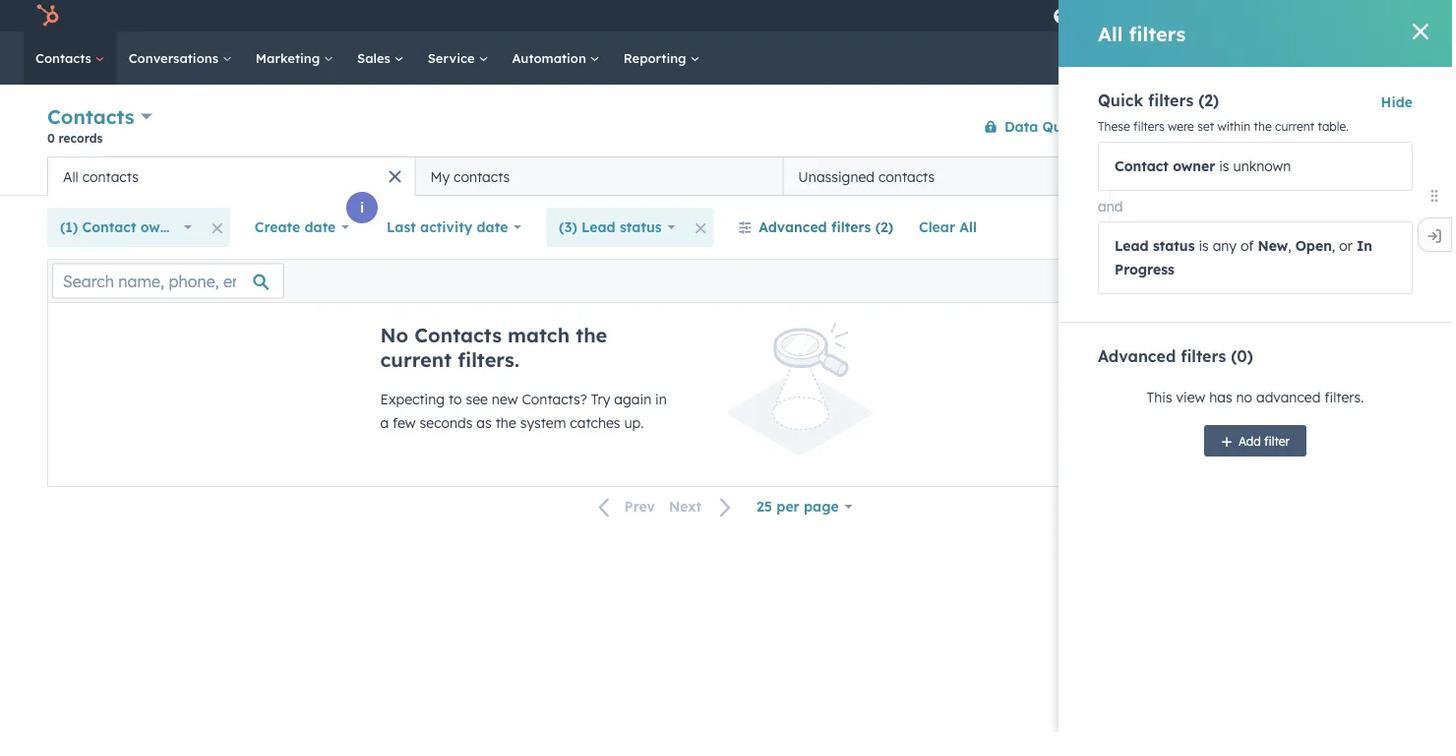 Task type: describe. For each thing, give the bounding box(es) containing it.
marketplaces button
[[1131, 0, 1173, 31]]

notifications button
[[1243, 0, 1276, 31]]

create contact
[[1306, 119, 1388, 134]]

pagination navigation
[[587, 494, 744, 520]]

see
[[466, 391, 488, 408]]

(3)
[[559, 218, 577, 236]]

reporting
[[624, 50, 690, 66]]

hide button
[[1381, 91, 1413, 114]]

records
[[59, 130, 103, 145]]

(3) lead status
[[559, 218, 662, 236]]

sales link
[[345, 31, 416, 85]]

the inside "expecting to see new contacts? try again in a few seconds as the system catches up."
[[496, 414, 516, 431]]

1 , from the left
[[1288, 237, 1292, 254]]

automation link
[[500, 31, 612, 85]]

1 vertical spatial lead
[[1115, 237, 1149, 254]]

marketing
[[256, 50, 324, 66]]

all for all filters
[[1098, 21, 1123, 46]]

my contacts
[[430, 168, 510, 185]]

contacts?
[[522, 391, 587, 408]]

2 , from the left
[[1332, 237, 1336, 254]]

again
[[614, 391, 652, 408]]

all contacts button
[[47, 156, 415, 196]]

create date button
[[242, 208, 362, 247]]

menu containing company 902
[[1051, 0, 1429, 31]]

conversations link
[[117, 31, 244, 85]]

0 vertical spatial i
[[1202, 134, 1206, 151]]

save view
[[1333, 220, 1388, 235]]

this view has no advanced filters.
[[1147, 389, 1364, 406]]

(3/5)
[[1261, 167, 1295, 184]]

service link
[[416, 31, 500, 85]]

lead inside 'popup button'
[[582, 218, 616, 236]]

sales
[[357, 50, 394, 66]]

1 horizontal spatial status
[[1153, 237, 1195, 254]]

these filters were set within the current table.
[[1098, 119, 1349, 134]]

up.
[[624, 414, 644, 431]]

actions button
[[1106, 111, 1192, 142]]

filters for all filters
[[1129, 21, 1186, 46]]

search image
[[1411, 51, 1425, 65]]

to
[[449, 391, 462, 408]]

last
[[387, 218, 416, 236]]

service
[[428, 50, 479, 66]]

the inside "no contacts match the current filters."
[[576, 323, 607, 347]]

view for add
[[1225, 167, 1256, 184]]

catches
[[570, 414, 620, 431]]

data quality
[[1005, 118, 1093, 135]]

filters for advanced filters (2)
[[831, 218, 871, 236]]

is for status
[[1199, 237, 1209, 254]]

(1) contact owner button
[[47, 208, 204, 247]]

progress
[[1115, 261, 1175, 278]]

expecting to see new contacts? try again in a few seconds as the system catches up.
[[380, 391, 667, 431]]

import button
[[1204, 111, 1277, 142]]

within
[[1218, 119, 1251, 134]]

upgrade image
[[1053, 8, 1070, 26]]

all for all contacts
[[63, 168, 78, 185]]

expecting
[[380, 391, 445, 408]]

next
[[669, 498, 702, 515]]

contacts banner
[[47, 101, 1405, 156]]

filters for quick filters (2)
[[1148, 91, 1194, 110]]

create date
[[255, 218, 336, 236]]

contacts inside "no contacts match the current filters."
[[415, 323, 502, 347]]

(1)
[[60, 218, 78, 236]]

(2) for advanced filters (2)
[[875, 218, 893, 236]]

of
[[1241, 237, 1254, 254]]

0 vertical spatial contacts
[[35, 50, 95, 66]]

per
[[777, 498, 800, 515]]

Search HubSpot search field
[[1176, 41, 1417, 75]]

contact owner is unknown
[[1115, 157, 1291, 175]]

filters. for current
[[458, 347, 519, 372]]

new
[[1258, 237, 1288, 254]]

25 per page button
[[744, 487, 865, 526]]

last activity date
[[387, 218, 508, 236]]

set
[[1198, 119, 1214, 134]]

all contacts
[[63, 168, 139, 185]]

match
[[508, 323, 570, 347]]

current inside "no contacts match the current filters."
[[380, 347, 452, 372]]

0 records
[[47, 130, 103, 145]]

in
[[655, 391, 667, 408]]

contacts link
[[24, 31, 117, 85]]

owner inside popup button
[[140, 218, 183, 236]]

1 vertical spatial i button
[[346, 192, 378, 223]]

any
[[1213, 237, 1237, 254]]

in progress
[[1115, 237, 1373, 278]]

unknown
[[1233, 157, 1291, 175]]

date inside 'popup button'
[[477, 218, 508, 236]]

(3) lead status button
[[546, 208, 688, 247]]

add filter button
[[1204, 425, 1307, 457]]

view for this
[[1176, 389, 1206, 406]]

contact inside popup button
[[82, 218, 136, 236]]

try
[[591, 391, 610, 408]]

add filter
[[1239, 433, 1290, 448]]

Search name, phone, email addresses, or company search field
[[52, 263, 284, 299]]

import
[[1221, 119, 1260, 134]]

(0)
[[1231, 346, 1254, 366]]

(2) for quick filters (2)
[[1199, 91, 1219, 110]]

0
[[47, 130, 55, 145]]

clear all button
[[906, 208, 990, 247]]

few
[[393, 414, 416, 431]]

add view (3/5)
[[1193, 167, 1295, 184]]



Task type: locate. For each thing, give the bounding box(es) containing it.
notifications image
[[1251, 9, 1268, 27]]

0 horizontal spatial lead
[[582, 218, 616, 236]]

view inside popup button
[[1225, 167, 1256, 184]]

2 horizontal spatial view
[[1363, 220, 1388, 235]]

0 vertical spatial (2)
[[1199, 91, 1219, 110]]

contacts for all contacts
[[82, 168, 139, 185]]

status inside 'popup button'
[[620, 218, 662, 236]]

0 vertical spatial lead
[[582, 218, 616, 236]]

0 horizontal spatial is
[[1199, 237, 1209, 254]]

2 horizontal spatial contacts
[[879, 168, 935, 185]]

reporting link
[[612, 31, 712, 85]]

advanced
[[1257, 389, 1321, 406]]

0 vertical spatial view
[[1225, 167, 1256, 184]]

0 horizontal spatial advanced
[[759, 218, 827, 236]]

add down "set"
[[1193, 167, 1221, 184]]

company 902
[[1314, 7, 1397, 24]]

0 vertical spatial the
[[1254, 119, 1272, 134]]

save view button
[[1298, 212, 1405, 243]]

0 horizontal spatial the
[[496, 414, 516, 431]]

were
[[1168, 119, 1194, 134]]

these
[[1098, 119, 1130, 134]]

1 vertical spatial contact
[[82, 218, 136, 236]]

1 vertical spatial i
[[360, 199, 364, 216]]

unassigned contacts
[[798, 168, 935, 185]]

the right match
[[576, 323, 607, 347]]

1 horizontal spatial lead
[[1115, 237, 1149, 254]]

filters.
[[458, 347, 519, 372], [1325, 389, 1364, 406]]

1 horizontal spatial current
[[1275, 119, 1315, 134]]

2 horizontal spatial the
[[1254, 119, 1272, 134]]

1 horizontal spatial the
[[576, 323, 607, 347]]

lead
[[582, 218, 616, 236], [1115, 237, 1149, 254]]

1 vertical spatial view
[[1363, 220, 1388, 235]]

1 horizontal spatial ,
[[1332, 237, 1336, 254]]

table.
[[1318, 119, 1349, 134]]

the
[[1254, 119, 1272, 134], [576, 323, 607, 347], [496, 414, 516, 431]]

1 horizontal spatial all
[[960, 218, 977, 236]]

2 vertical spatial all
[[960, 218, 977, 236]]

filters for these filters were set within the current table.
[[1134, 119, 1165, 134]]

,
[[1288, 237, 1292, 254], [1332, 237, 1336, 254]]

hide
[[1381, 93, 1413, 111]]

(1) contact owner
[[60, 218, 183, 236]]

search button
[[1401, 41, 1435, 75]]

view left has in the bottom right of the page
[[1176, 389, 1206, 406]]

next button
[[662, 494, 744, 520]]

0 vertical spatial is
[[1219, 157, 1230, 175]]

0 horizontal spatial all
[[63, 168, 78, 185]]

1 horizontal spatial i
[[1202, 134, 1206, 151]]

unassigned contacts button
[[783, 156, 1151, 196]]

filters. inside "no contacts match the current filters."
[[458, 347, 519, 372]]

add inside popup button
[[1193, 167, 1221, 184]]

create inside create contact button
[[1306, 119, 1343, 134]]

add view (3/5) button
[[1159, 156, 1319, 196]]

1 vertical spatial (2)
[[875, 218, 893, 236]]

0 vertical spatial owner
[[1173, 157, 1216, 175]]

contacts down hubspot "link"
[[35, 50, 95, 66]]

current
[[1275, 119, 1315, 134], [380, 347, 452, 372]]

1 vertical spatial owner
[[140, 218, 183, 236]]

0 vertical spatial current
[[1275, 119, 1315, 134]]

view for save
[[1363, 220, 1388, 235]]

all
[[1098, 21, 1123, 46], [63, 168, 78, 185], [960, 218, 977, 236]]

advanced filters (2) button
[[726, 208, 906, 247]]

1 vertical spatial add
[[1239, 433, 1261, 448]]

is left any
[[1199, 237, 1209, 254]]

view inside button
[[1363, 220, 1388, 235]]

0 horizontal spatial ,
[[1288, 237, 1292, 254]]

(2) left clear on the top
[[875, 218, 893, 236]]

create down "all contacts" button
[[255, 218, 300, 236]]

create left the contact
[[1306, 119, 1343, 134]]

clear
[[919, 218, 955, 236]]

marketplaces image
[[1143, 9, 1161, 27]]

3 contacts from the left
[[879, 168, 935, 185]]

1 horizontal spatial (2)
[[1199, 91, 1219, 110]]

hubspot image
[[35, 4, 59, 28]]

filters for advanced filters (0)
[[1181, 346, 1226, 366]]

2 date from the left
[[477, 218, 508, 236]]

quick filters (2)
[[1098, 91, 1219, 110]]

1 horizontal spatial view
[[1225, 167, 1256, 184]]

0 vertical spatial i button
[[1189, 127, 1220, 158]]

owner
[[1173, 157, 1216, 175], [140, 218, 183, 236]]

1 vertical spatial create
[[255, 218, 300, 236]]

filters. right advanced
[[1325, 389, 1364, 406]]

contacts up records
[[47, 104, 134, 129]]

this
[[1147, 389, 1173, 406]]

date right activity
[[477, 218, 508, 236]]

1 vertical spatial all
[[63, 168, 78, 185]]

settings image
[[1218, 8, 1235, 26]]

current left table.
[[1275, 119, 1315, 134]]

create contact button
[[1289, 111, 1405, 142]]

the right within
[[1254, 119, 1272, 134]]

owner up search name, phone, email addresses, or company search field
[[140, 218, 183, 236]]

2 horizontal spatial all
[[1098, 21, 1123, 46]]

advanced for advanced filters (2)
[[759, 218, 827, 236]]

current up expecting
[[380, 347, 452, 372]]

company
[[1314, 7, 1372, 24]]

0 horizontal spatial add
[[1193, 167, 1221, 184]]

contact
[[1115, 157, 1169, 175], [82, 218, 136, 236]]

filters
[[1129, 21, 1186, 46], [1148, 91, 1194, 110], [1134, 119, 1165, 134], [831, 218, 871, 236], [1181, 346, 1226, 366]]

add inside button
[[1239, 433, 1261, 448]]

data quality button
[[971, 107, 1094, 146]]

the right as
[[496, 414, 516, 431]]

0 horizontal spatial current
[[380, 347, 452, 372]]

0 vertical spatial create
[[1306, 119, 1343, 134]]

advanced filters (2)
[[759, 218, 893, 236]]

0 horizontal spatial status
[[620, 218, 662, 236]]

close image
[[1413, 24, 1429, 39]]

1 horizontal spatial i button
[[1189, 127, 1220, 158]]

add for add view (3/5)
[[1193, 167, 1221, 184]]

contacts for my contacts
[[454, 168, 510, 185]]

1 vertical spatial contacts
[[47, 104, 134, 129]]

1 horizontal spatial create
[[1306, 119, 1343, 134]]

mateo roberts image
[[1292, 7, 1310, 25]]

2 vertical spatial the
[[496, 414, 516, 431]]

all down 0 records
[[63, 168, 78, 185]]

help button
[[1177, 0, 1210, 31]]

contact
[[1346, 119, 1388, 134]]

0 horizontal spatial contacts
[[82, 168, 139, 185]]

company 902 button
[[1280, 0, 1427, 31]]

contacts
[[82, 168, 139, 185], [454, 168, 510, 185], [879, 168, 935, 185]]

1 contacts from the left
[[82, 168, 139, 185]]

0 horizontal spatial i button
[[346, 192, 378, 223]]

view left (3/5)
[[1225, 167, 1256, 184]]

activity
[[420, 218, 473, 236]]

is
[[1219, 157, 1230, 175], [1199, 237, 1209, 254]]

advanced up this in the right bottom of the page
[[1098, 346, 1176, 366]]

filter
[[1264, 433, 1290, 448]]

contacts down records
[[82, 168, 139, 185]]

status down my contacts button
[[620, 218, 662, 236]]

1 horizontal spatial contacts
[[454, 168, 510, 185]]

1 vertical spatial filters.
[[1325, 389, 1364, 406]]

date inside popup button
[[305, 218, 336, 236]]

my
[[430, 168, 450, 185]]

, left the 'or'
[[1332, 237, 1336, 254]]

create inside create date popup button
[[255, 218, 300, 236]]

marketing link
[[244, 31, 345, 85]]

1 date from the left
[[305, 218, 336, 236]]

0 vertical spatial filters.
[[458, 347, 519, 372]]

page
[[804, 498, 839, 515]]

settings link
[[1214, 5, 1239, 26]]

filters. for advanced
[[1325, 389, 1364, 406]]

1 vertical spatial advanced
[[1098, 346, 1176, 366]]

filters inside button
[[831, 218, 871, 236]]

data
[[1005, 118, 1038, 135]]

contact down actions
[[1115, 157, 1169, 175]]

create for create contact
[[1306, 119, 1343, 134]]

my contacts button
[[415, 156, 783, 196]]

view up in
[[1363, 220, 1388, 235]]

advanced inside button
[[759, 218, 827, 236]]

1 vertical spatial status
[[1153, 237, 1195, 254]]

status up 'progress'
[[1153, 237, 1195, 254]]

0 horizontal spatial owner
[[140, 218, 183, 236]]

902
[[1375, 7, 1397, 24]]

1 horizontal spatial is
[[1219, 157, 1230, 175]]

0 horizontal spatial filters.
[[458, 347, 519, 372]]

view
[[1225, 167, 1256, 184], [1363, 220, 1388, 235], [1176, 389, 1206, 406]]

as
[[477, 414, 492, 431]]

1 horizontal spatial contact
[[1115, 157, 1169, 175]]

0 horizontal spatial create
[[255, 218, 300, 236]]

is left unknown
[[1219, 157, 1230, 175]]

create
[[1306, 119, 1343, 134], [255, 218, 300, 236]]

1 horizontal spatial owner
[[1173, 157, 1216, 175]]

advanced filters (0)
[[1098, 346, 1254, 366]]

lead up 'progress'
[[1115, 237, 1149, 254]]

1 vertical spatial current
[[380, 347, 452, 372]]

0 horizontal spatial (2)
[[875, 218, 893, 236]]

create for create date
[[255, 218, 300, 236]]

1 horizontal spatial filters.
[[1325, 389, 1364, 406]]

1 horizontal spatial add
[[1239, 433, 1261, 448]]

date left last
[[305, 218, 336, 236]]

add left filter
[[1239, 433, 1261, 448]]

owner down "set"
[[1173, 157, 1216, 175]]

hubspot link
[[24, 4, 74, 28]]

contacts right my
[[454, 168, 510, 185]]

last activity date button
[[374, 208, 534, 247]]

0 horizontal spatial view
[[1176, 389, 1206, 406]]

1 horizontal spatial date
[[477, 218, 508, 236]]

0 horizontal spatial date
[[305, 218, 336, 236]]

0 vertical spatial status
[[620, 218, 662, 236]]

contacts inside popup button
[[47, 104, 134, 129]]

contacts for unassigned contacts
[[879, 168, 935, 185]]

, left open
[[1288, 237, 1292, 254]]

0 vertical spatial advanced
[[759, 218, 827, 236]]

all left marketplaces image
[[1098, 21, 1123, 46]]

1 vertical spatial the
[[576, 323, 607, 347]]

menu
[[1051, 0, 1429, 31]]

lead right "(3)"
[[582, 218, 616, 236]]

new
[[492, 391, 518, 408]]

help image
[[1185, 9, 1202, 27]]

0 vertical spatial contact
[[1115, 157, 1169, 175]]

1 horizontal spatial advanced
[[1098, 346, 1176, 366]]

2 vertical spatial view
[[1176, 389, 1206, 406]]

conversations
[[129, 50, 222, 66]]

filters. up see
[[458, 347, 519, 372]]

advanced for advanced filters (0)
[[1098, 346, 1176, 366]]

0 vertical spatial all
[[1098, 21, 1123, 46]]

no
[[1236, 389, 1253, 406]]

advanced down unassigned
[[759, 218, 827, 236]]

new , open , or
[[1258, 237, 1357, 254]]

all filters
[[1098, 21, 1186, 46]]

and
[[1098, 198, 1123, 215]]

contacts up clear on the top
[[879, 168, 935, 185]]

or
[[1339, 237, 1353, 254]]

save
[[1333, 220, 1360, 235]]

contacts button
[[47, 102, 153, 131]]

2 contacts from the left
[[454, 168, 510, 185]]

no
[[380, 323, 409, 347]]

0 horizontal spatial i
[[360, 199, 364, 216]]

all right clear on the top
[[960, 218, 977, 236]]

system
[[520, 414, 566, 431]]

automation
[[512, 50, 590, 66]]

is for owner
[[1219, 157, 1230, 175]]

1 vertical spatial is
[[1199, 237, 1209, 254]]

2 vertical spatial contacts
[[415, 323, 502, 347]]

status
[[620, 218, 662, 236], [1153, 237, 1195, 254]]

open
[[1296, 237, 1332, 254]]

clear all
[[919, 218, 977, 236]]

contact right (1)
[[82, 218, 136, 236]]

contacts right no
[[415, 323, 502, 347]]

add for add filter
[[1239, 433, 1261, 448]]

0 horizontal spatial contact
[[82, 218, 136, 236]]

(2) inside button
[[875, 218, 893, 236]]

(2) up "set"
[[1199, 91, 1219, 110]]

0 vertical spatial add
[[1193, 167, 1221, 184]]



Task type: vqa. For each thing, say whether or not it's contained in the screenshot.
Press to sort. image
no



